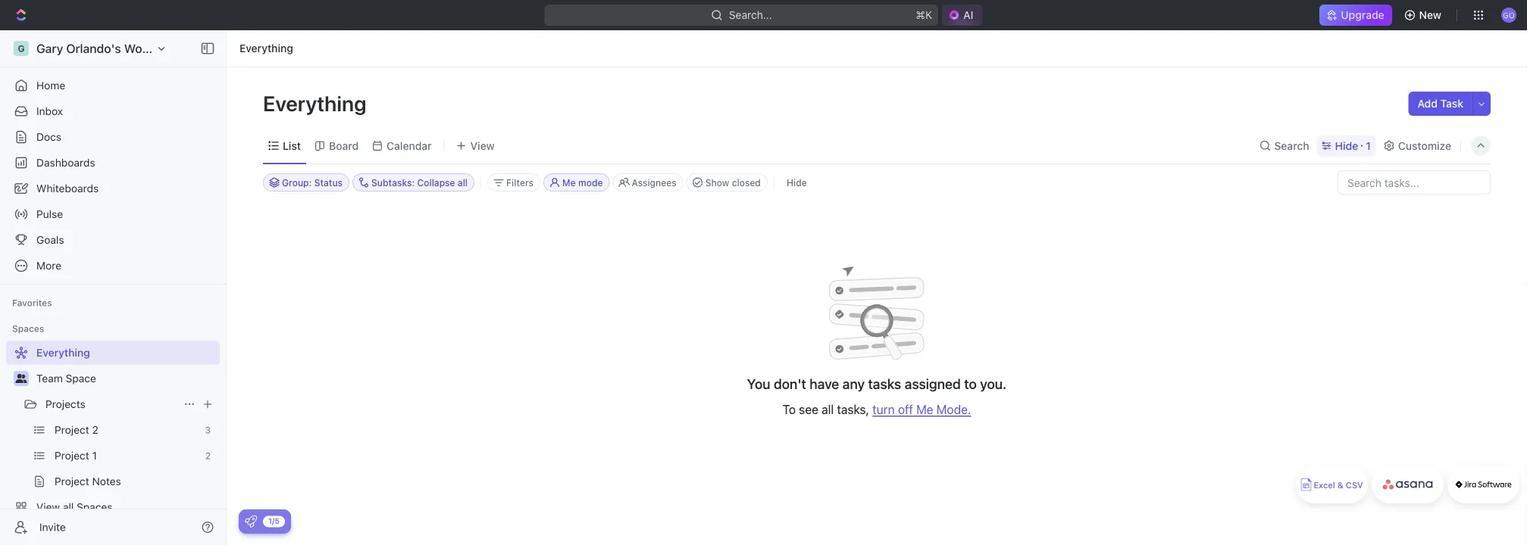 Task type: vqa. For each thing, say whether or not it's contained in the screenshot.
1st It, from the left
no



Task type: locate. For each thing, give the bounding box(es) containing it.
mode
[[578, 177, 603, 188]]

1 vertical spatial everything link
[[6, 341, 217, 365]]

1 vertical spatial 1
[[92, 450, 97, 462]]

1 horizontal spatial all
[[458, 177, 468, 188]]

0 vertical spatial project
[[55, 424, 89, 437]]

search
[[1275, 139, 1309, 152]]

customize
[[1398, 139, 1452, 152]]

0 vertical spatial 1
[[1366, 139, 1371, 152]]

spaces down project notes
[[77, 501, 113, 514]]

orlando's
[[66, 41, 121, 56]]

everything link inside 'tree'
[[6, 341, 217, 365]]

hide 1
[[1335, 139, 1371, 152]]

notes
[[92, 476, 121, 488]]

project 2
[[55, 424, 98, 437]]

board link
[[326, 135, 359, 157]]

project for project 1
[[55, 450, 89, 462]]

1 up project notes
[[92, 450, 97, 462]]

excel
[[1314, 481, 1335, 491]]

inbox link
[[6, 99, 220, 124]]

gary orlando's workspace
[[36, 41, 187, 56]]

1 vertical spatial all
[[822, 403, 834, 417]]

view up filters dropdown button
[[470, 139, 495, 152]]

all right see
[[822, 403, 834, 417]]

0 horizontal spatial me
[[562, 177, 576, 188]]

hide for hide 1
[[1335, 139, 1358, 152]]

tree containing everything
[[6, 341, 220, 546]]

1
[[1366, 139, 1371, 152], [92, 450, 97, 462]]

all for collapse
[[458, 177, 468, 188]]

view for view
[[470, 139, 495, 152]]

1 for hide 1
[[1366, 139, 1371, 152]]

all right collapse
[[458, 177, 468, 188]]

show closed button
[[687, 174, 768, 192]]

1 vertical spatial project
[[55, 450, 89, 462]]

group: status
[[282, 177, 343, 188]]

project down project 2
[[55, 450, 89, 462]]

0 vertical spatial all
[[458, 177, 468, 188]]

2 vertical spatial project
[[55, 476, 89, 488]]

2 vertical spatial all
[[63, 501, 74, 514]]

any
[[843, 376, 865, 392]]

1 horizontal spatial hide
[[1335, 139, 1358, 152]]

project inside 'link'
[[55, 476, 89, 488]]

g
[[18, 43, 25, 54]]

more button
[[6, 254, 220, 278]]

inbox
[[36, 105, 63, 117]]

hide inside "button"
[[787, 177, 807, 188]]

0 horizontal spatial 1
[[92, 450, 97, 462]]

everything
[[240, 42, 293, 55], [263, 91, 371, 116], [36, 347, 90, 359]]

hide right closed
[[787, 177, 807, 188]]

2 project from the top
[[55, 450, 89, 462]]

off
[[898, 403, 913, 417]]

view up invite
[[36, 501, 60, 514]]

1 vertical spatial hide
[[787, 177, 807, 188]]

1 horizontal spatial spaces
[[77, 501, 113, 514]]

0 horizontal spatial 2
[[92, 424, 98, 437]]

2 vertical spatial everything
[[36, 347, 90, 359]]

1 vertical spatial everything
[[263, 91, 371, 116]]

all
[[458, 177, 468, 188], [822, 403, 834, 417], [63, 501, 74, 514]]

me
[[562, 177, 576, 188], [916, 403, 934, 417]]

spaces inside 'tree'
[[77, 501, 113, 514]]

3 project from the top
[[55, 476, 89, 488]]

project up view all spaces
[[55, 476, 89, 488]]

0 horizontal spatial all
[[63, 501, 74, 514]]

view inside button
[[470, 139, 495, 152]]

task
[[1441, 97, 1464, 110]]

me inside dropdown button
[[562, 177, 576, 188]]

2 inside project 2 link
[[92, 424, 98, 437]]

0 vertical spatial everything
[[240, 42, 293, 55]]

me mode button
[[544, 174, 610, 192]]

project for project 2
[[55, 424, 89, 437]]

spaces
[[12, 324, 44, 334], [77, 501, 113, 514]]

1 horizontal spatial 1
[[1366, 139, 1371, 152]]

1 left customize button
[[1366, 139, 1371, 152]]

assigned
[[905, 376, 961, 392]]

list
[[283, 139, 301, 152]]

all for see
[[822, 403, 834, 417]]

ai button
[[942, 5, 983, 26]]

everything inside 'tree'
[[36, 347, 90, 359]]

1 vertical spatial 2
[[205, 451, 211, 462]]

hide
[[1335, 139, 1358, 152], [787, 177, 807, 188]]

2 down projects link
[[92, 424, 98, 437]]

0 vertical spatial view
[[470, 139, 495, 152]]

dashboards link
[[6, 151, 220, 175]]

tasks,
[[837, 403, 869, 417]]

0 vertical spatial spaces
[[12, 324, 44, 334]]

show
[[705, 177, 729, 188]]

0 vertical spatial me
[[562, 177, 576, 188]]

1 vertical spatial view
[[36, 501, 60, 514]]

0 horizontal spatial view
[[36, 501, 60, 514]]

0 vertical spatial hide
[[1335, 139, 1358, 152]]

me left mode
[[562, 177, 576, 188]]

spaces down the favorites button
[[12, 324, 44, 334]]

show closed
[[705, 177, 761, 188]]

whiteboards link
[[6, 177, 220, 201]]

2 down 3
[[205, 451, 211, 462]]

customize button
[[1379, 135, 1456, 157]]

1 vertical spatial spaces
[[77, 501, 113, 514]]

0 vertical spatial everything link
[[236, 39, 297, 58]]

calendar link
[[384, 135, 432, 157]]

to
[[783, 403, 796, 417]]

me mode
[[562, 177, 603, 188]]

project for project notes
[[55, 476, 89, 488]]

all up invite
[[63, 501, 74, 514]]

new button
[[1398, 3, 1451, 27]]

favorites
[[12, 298, 52, 308]]

hide right search
[[1335, 139, 1358, 152]]

0 vertical spatial 2
[[92, 424, 98, 437]]

view button
[[451, 135, 500, 157]]

1 horizontal spatial me
[[916, 403, 934, 417]]

projects
[[45, 398, 85, 411]]

0 horizontal spatial spaces
[[12, 324, 44, 334]]

gary orlando's workspace, , element
[[14, 41, 29, 56]]

2
[[92, 424, 98, 437], [205, 451, 211, 462]]

project up the project 1
[[55, 424, 89, 437]]

1 inside 'tree'
[[92, 450, 97, 462]]

hide for hide
[[787, 177, 807, 188]]

team space
[[36, 373, 96, 385]]

2 horizontal spatial all
[[822, 403, 834, 417]]

me right off
[[916, 403, 934, 417]]

home link
[[6, 74, 220, 98]]

tree
[[6, 341, 220, 546]]

project
[[55, 424, 89, 437], [55, 450, 89, 462], [55, 476, 89, 488]]

mode.
[[937, 403, 971, 417]]

to
[[964, 376, 977, 392]]

user group image
[[16, 374, 27, 384]]

1 project from the top
[[55, 424, 89, 437]]

goals link
[[6, 228, 220, 252]]

1 horizontal spatial view
[[470, 139, 495, 152]]

0 horizontal spatial everything link
[[6, 341, 217, 365]]

upgrade link
[[1320, 5, 1392, 26]]

view
[[470, 139, 495, 152], [36, 501, 60, 514]]

0 horizontal spatial hide
[[787, 177, 807, 188]]

view inside 'tree'
[[36, 501, 60, 514]]



Task type: describe. For each thing, give the bounding box(es) containing it.
upgrade
[[1341, 9, 1385, 21]]

1 horizontal spatial 2
[[205, 451, 211, 462]]

favorites button
[[6, 294, 58, 312]]

hide button
[[781, 174, 813, 192]]

3
[[205, 425, 211, 436]]

whiteboards
[[36, 182, 99, 195]]

don't
[[774, 376, 806, 392]]

invite
[[39, 521, 66, 534]]

assignees button
[[613, 174, 683, 192]]

add
[[1418, 97, 1438, 110]]

add task
[[1418, 97, 1464, 110]]

gary
[[36, 41, 63, 56]]

new
[[1419, 9, 1442, 21]]

docs
[[36, 131, 61, 143]]

1 vertical spatial me
[[916, 403, 934, 417]]

1 for project 1
[[92, 450, 97, 462]]

sidebar navigation
[[0, 30, 230, 546]]

project notes
[[55, 476, 121, 488]]

onboarding checklist button element
[[245, 516, 257, 528]]

turn off me mode. button
[[873, 403, 971, 417]]

everything for everything link in the 'tree'
[[36, 347, 90, 359]]

1/5
[[268, 517, 280, 526]]

view all spaces link
[[6, 496, 217, 520]]

view button
[[451, 128, 500, 164]]

dashboards
[[36, 157, 95, 169]]

search...
[[729, 9, 772, 21]]

project 1 link
[[55, 444, 199, 468]]

search button
[[1255, 135, 1314, 157]]

docs link
[[6, 125, 220, 149]]

excel & csv link
[[1296, 466, 1368, 504]]

&
[[1338, 481, 1344, 491]]

excel & csv
[[1314, 481, 1363, 491]]

pulse link
[[6, 202, 220, 227]]

ai
[[964, 9, 974, 21]]

subtasks:
[[371, 177, 415, 188]]

⌘k
[[916, 9, 932, 21]]

view for view all spaces
[[36, 501, 60, 514]]

goals
[[36, 234, 64, 246]]

to see all tasks, turn off me mode.
[[783, 403, 971, 417]]

add task button
[[1409, 92, 1473, 116]]

more
[[36, 260, 61, 272]]

collapse
[[417, 177, 455, 188]]

see
[[799, 403, 819, 417]]

group:
[[282, 177, 312, 188]]

project 2 link
[[55, 418, 199, 443]]

everything for rightmost everything link
[[240, 42, 293, 55]]

team
[[36, 373, 63, 385]]

projects link
[[45, 393, 177, 417]]

home
[[36, 79, 65, 92]]

onboarding checklist button image
[[245, 516, 257, 528]]

pulse
[[36, 208, 63, 221]]

you don't have any tasks assigned to you.
[[747, 376, 1007, 392]]

workspace
[[124, 41, 187, 56]]

have
[[810, 376, 839, 392]]

space
[[66, 373, 96, 385]]

csv
[[1346, 481, 1363, 491]]

team space link
[[36, 367, 217, 391]]

go button
[[1497, 3, 1521, 27]]

closed
[[732, 177, 761, 188]]

subtasks: collapse all
[[371, 177, 468, 188]]

you.
[[980, 376, 1007, 392]]

tasks
[[868, 376, 901, 392]]

filters
[[506, 177, 534, 188]]

assignees
[[632, 177, 677, 188]]

1 horizontal spatial everything link
[[236, 39, 297, 58]]

list link
[[280, 135, 301, 157]]

filters button
[[487, 174, 540, 192]]

Search tasks... text field
[[1339, 171, 1490, 194]]

you
[[747, 376, 770, 392]]

all inside 'tree'
[[63, 501, 74, 514]]

board
[[329, 139, 359, 152]]

project 1
[[55, 450, 97, 462]]

status
[[314, 177, 343, 188]]

tree inside sidebar navigation
[[6, 341, 220, 546]]

calendar
[[387, 139, 432, 152]]

view all spaces
[[36, 501, 113, 514]]

go
[[1503, 10, 1515, 19]]

project notes link
[[55, 470, 217, 494]]



